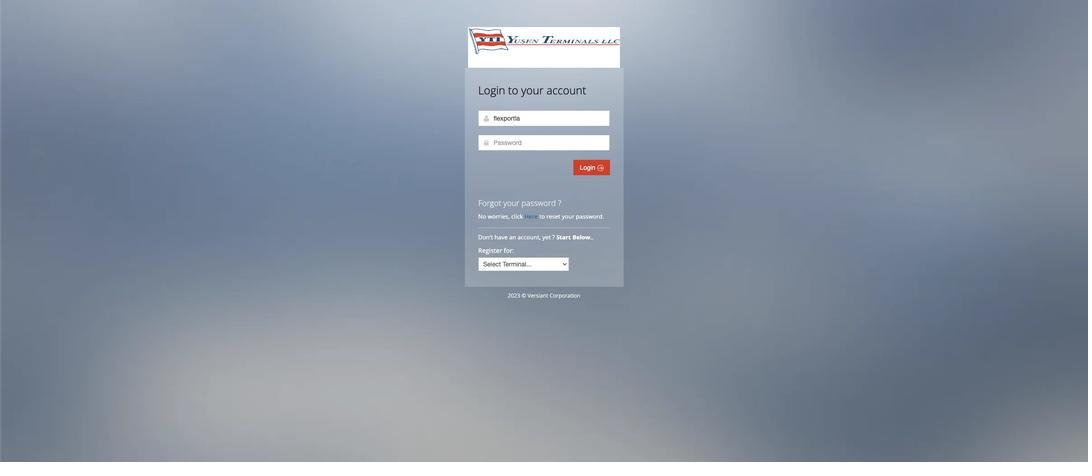 Task type: describe. For each thing, give the bounding box(es) containing it.
don't have an account, yet ? start below. .
[[479, 234, 595, 242]]

2 horizontal spatial your
[[562, 213, 575, 221]]

password.
[[576, 213, 604, 221]]

1 horizontal spatial your
[[522, 83, 544, 98]]

no
[[479, 213, 487, 221]]

worries,
[[488, 213, 510, 221]]

? inside forgot your password ? no worries, click here to reset your password.
[[558, 198, 562, 209]]

login button
[[574, 160, 610, 176]]

click
[[512, 213, 523, 221]]

account,
[[518, 234, 541, 242]]

here link
[[525, 213, 538, 221]]

1 vertical spatial your
[[504, 198, 520, 209]]

2023
[[508, 292, 521, 300]]

login to your account
[[479, 83, 587, 98]]

an
[[510, 234, 516, 242]]

login for login to your account
[[479, 83, 506, 98]]

lock image
[[483, 139, 490, 147]]

here
[[525, 213, 538, 221]]

0 horizontal spatial to
[[508, 83, 519, 98]]

forgot your password ? no worries, click here to reset your password.
[[479, 198, 604, 221]]

have
[[495, 234, 508, 242]]

below.
[[573, 234, 592, 242]]



Task type: locate. For each thing, give the bounding box(es) containing it.
1 vertical spatial to
[[540, 213, 545, 221]]

0 vertical spatial ?
[[558, 198, 562, 209]]

login for login
[[580, 164, 598, 172]]

to up 'username' text box
[[508, 83, 519, 98]]

.
[[592, 234, 594, 242]]

0 horizontal spatial your
[[504, 198, 520, 209]]

1 horizontal spatial login
[[580, 164, 598, 172]]

to inside forgot your password ? no worries, click here to reset your password.
[[540, 213, 545, 221]]

0 vertical spatial login
[[479, 83, 506, 98]]

?
[[558, 198, 562, 209], [553, 234, 555, 242]]

account
[[547, 83, 587, 98]]

user image
[[483, 115, 490, 122]]

don't
[[479, 234, 493, 242]]

0 horizontal spatial ?
[[553, 234, 555, 242]]

password
[[522, 198, 556, 209]]

start
[[557, 234, 571, 242]]

Password password field
[[479, 135, 610, 151]]

your up click
[[504, 198, 520, 209]]

corporation
[[550, 292, 581, 300]]

0 vertical spatial your
[[522, 83, 544, 98]]

login inside button
[[580, 164, 598, 172]]

your
[[522, 83, 544, 98], [504, 198, 520, 209], [562, 213, 575, 221]]

1 horizontal spatial ?
[[558, 198, 562, 209]]

©
[[522, 292, 526, 300]]

register for:
[[479, 247, 514, 255]]

1 horizontal spatial to
[[540, 213, 545, 221]]

to
[[508, 83, 519, 98], [540, 213, 545, 221]]

? up reset
[[558, 198, 562, 209]]

Username text field
[[479, 111, 610, 126]]

1 vertical spatial ?
[[553, 234, 555, 242]]

your right reset
[[562, 213, 575, 221]]

versiant
[[528, 292, 549, 300]]

login
[[479, 83, 506, 98], [580, 164, 598, 172]]

0 vertical spatial to
[[508, 83, 519, 98]]

register
[[479, 247, 502, 255]]

2 vertical spatial your
[[562, 213, 575, 221]]

swapright image
[[598, 165, 604, 172]]

forgot
[[479, 198, 502, 209]]

? right yet
[[553, 234, 555, 242]]

0 horizontal spatial login
[[479, 83, 506, 98]]

2023 © versiant corporation
[[508, 292, 581, 300]]

yet
[[543, 234, 551, 242]]

1 vertical spatial login
[[580, 164, 598, 172]]

your up 'username' text box
[[522, 83, 544, 98]]

reset
[[547, 213, 561, 221]]

to right here link
[[540, 213, 545, 221]]

for:
[[504, 247, 514, 255]]



Task type: vqa. For each thing, say whether or not it's contained in the screenshot.
Inquiry
no



